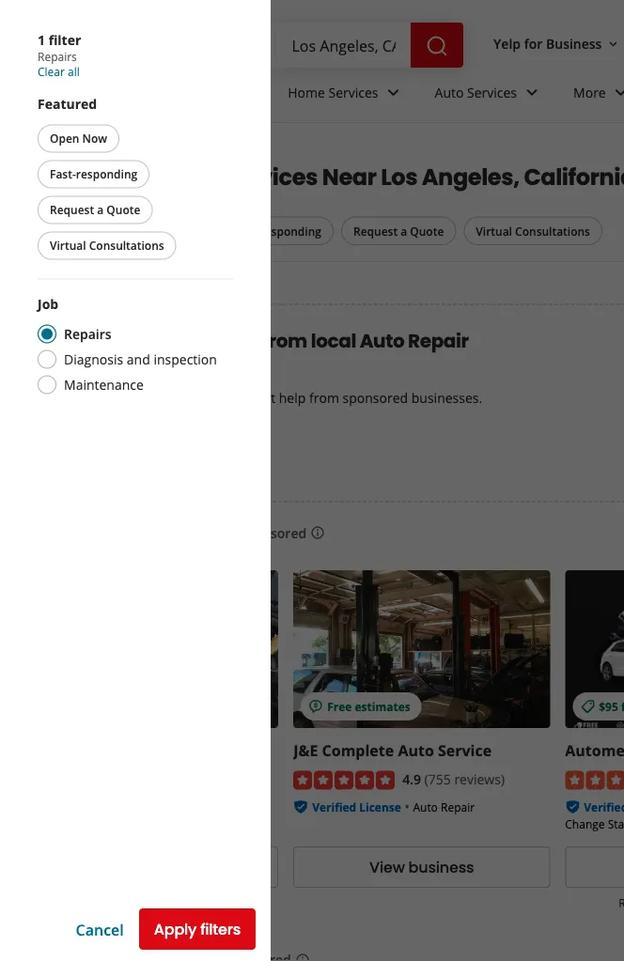 Task type: locate. For each thing, give the bounding box(es) containing it.
1 vertical spatial request a quote
[[353, 223, 444, 239]]

0 horizontal spatial estimates
[[164, 328, 258, 354]]

0 vertical spatial request
[[50, 202, 94, 218]]

1 vertical spatial a
[[401, 223, 407, 239]]

1 vertical spatial free
[[327, 699, 352, 714]]

request a quote button down 10
[[38, 196, 153, 224]]

open now button down featured
[[38, 125, 119, 153]]

1 inside 1 all
[[85, 224, 90, 237]]

a down los
[[401, 223, 407, 239]]

fast- inside featured group
[[50, 166, 76, 182]]

virtual
[[476, 223, 512, 239], [50, 238, 86, 253]]

more link
[[558, 68, 624, 122]]

16 free estimates v2 image
[[308, 699, 323, 714]]

and up about on the left of the page
[[127, 351, 150, 368]]

free price estimates from local auto repair pros tell us about your project and get help from sponsored businesses.
[[70, 328, 482, 406]]

0 horizontal spatial virtual consultations
[[50, 238, 164, 253]]

2 verified from the left
[[584, 800, 624, 816]]

option group
[[38, 295, 233, 397]]

0 horizontal spatial fast-responding button
[[38, 160, 150, 188]]

angeles,
[[422, 161, 520, 193]]

free up the maintenance
[[70, 328, 110, 354]]

fast- for fast-responding button to the right
[[234, 223, 260, 239]]

1 vertical spatial and
[[229, 388, 253, 406]]

0 horizontal spatial virtual consultations button
[[38, 232, 176, 260]]

request a quote inside filters group
[[353, 223, 444, 239]]

0 horizontal spatial virtual
[[50, 238, 86, 253]]

business
[[546, 34, 602, 52]]

free for estimates
[[327, 699, 352, 714]]

24 chevron down v2 image right more
[[610, 81, 624, 104]]

0 vertical spatial free
[[70, 328, 110, 354]]

1 16 verified v2 image from the left
[[293, 800, 308, 815]]

free for price
[[70, 328, 110, 354]]

quote
[[107, 202, 140, 218], [410, 223, 444, 239]]

1 vertical spatial fast-
[[234, 223, 260, 239]]

1 horizontal spatial a
[[401, 223, 407, 239]]

virtual consultations down 10
[[50, 238, 164, 253]]

virtual consultations button
[[464, 217, 602, 245], [38, 232, 176, 260]]

0 vertical spatial a
[[97, 202, 104, 218]]

los
[[381, 161, 417, 193]]

1 horizontal spatial now
[[177, 223, 202, 239]]

0 horizontal spatial and
[[127, 351, 150, 368]]

cancel
[[76, 920, 124, 940]]

0 horizontal spatial 1
[[38, 31, 45, 48]]

a inside featured group
[[97, 202, 104, 218]]

quote inside featured group
[[107, 202, 140, 218]]

responding inside featured group
[[76, 166, 137, 182]]

virtual consultations
[[476, 223, 590, 239], [50, 238, 164, 253]]

24 chevron down v2 image
[[382, 81, 405, 104]]

a
[[97, 202, 104, 218], [401, 223, 407, 239]]

from right help
[[309, 388, 339, 406]]

yelp inside button
[[494, 34, 521, 52]]

2 16 verified v2 image from the left
[[565, 800, 580, 815]]

fast- inside filters group
[[234, 223, 260, 239]]

us
[[94, 388, 109, 406]]

view
[[369, 857, 405, 879]]

and inside free price estimates from local auto repair pros tell us about your project and get help from sponsored businesses.
[[229, 388, 253, 406]]

verified down '4.9 star rating' image
[[312, 800, 356, 816]]

consultations
[[515, 223, 590, 239], [89, 238, 164, 253]]

1 verified from the left
[[312, 800, 356, 816]]

free right 16 free estimates v2 icon
[[327, 699, 352, 714]]

verified for verified license
[[312, 800, 356, 816]]

0 vertical spatial now
[[82, 131, 107, 146]]

1 horizontal spatial 24 chevron down v2 image
[[610, 81, 624, 104]]

0 horizontal spatial 16 verified v2 image
[[293, 800, 308, 815]]

autome
[[565, 741, 624, 761]]

now inside featured group
[[82, 131, 107, 146]]

estimates up "j&e complete auto service"
[[355, 699, 410, 714]]

0 horizontal spatial consultations
[[89, 238, 164, 253]]

request a quote
[[50, 202, 140, 218], [353, 223, 444, 239]]

0 horizontal spatial yelp
[[38, 146, 62, 161]]

estimates up project
[[164, 328, 258, 354]]

0 vertical spatial from
[[262, 328, 307, 354]]

16 verified v2 image left verified "button"
[[565, 800, 580, 815]]

yelp left for
[[494, 34, 521, 52]]

view business link
[[293, 847, 550, 888]]

about
[[112, 388, 148, 406]]

request a quote button inside featured group
[[38, 196, 153, 224]]

apply
[[154, 919, 197, 940]]

request a quote button down los
[[341, 217, 456, 245]]

verified inside button
[[312, 800, 356, 816]]

free
[[70, 328, 110, 354], [327, 699, 352, 714]]

auto services
[[435, 83, 517, 101]]

and left get
[[229, 388, 253, 406]]

0 horizontal spatial quote
[[107, 202, 140, 218]]

0 vertical spatial and
[[127, 351, 150, 368]]

best
[[111, 161, 160, 193]]

yelp left "16 chevron right v2" image
[[38, 146, 62, 161]]

reviews)
[[454, 770, 505, 788]]

1 vertical spatial estimates
[[355, 699, 410, 714]]

1 horizontal spatial open
[[144, 223, 174, 239]]

0 horizontal spatial open now
[[50, 131, 107, 146]]

quote up all
[[107, 202, 140, 218]]

virtual left all
[[50, 238, 86, 253]]

request inside featured group
[[50, 202, 94, 218]]

0 horizontal spatial request a quote
[[50, 202, 140, 218]]

1 horizontal spatial and
[[229, 388, 253, 406]]

1 horizontal spatial virtual
[[476, 223, 512, 239]]

16 deal v2 image
[[580, 699, 595, 714]]

10
[[84, 161, 106, 193]]

services left 24 chevron down v2 image
[[329, 83, 378, 101]]

1 horizontal spatial 16 info v2 image
[[310, 526, 325, 541]]

1 horizontal spatial virtual consultations button
[[464, 217, 602, 245]]

fast-responding
[[50, 166, 137, 182], [234, 223, 321, 239]]

1 horizontal spatial 1
[[85, 224, 90, 237]]

auto right local
[[360, 328, 404, 354]]

1 vertical spatial responding
[[260, 223, 321, 239]]

auto services link
[[420, 68, 558, 122]]

1 horizontal spatial fast-responding
[[234, 223, 321, 239]]

consultations right 16 filter v2 image
[[89, 238, 164, 253]]

now
[[82, 131, 107, 146], [177, 223, 202, 239]]

open now button down best
[[132, 217, 214, 245]]

1 horizontal spatial responding
[[260, 223, 321, 239]]

home
[[288, 83, 325, 101]]

0 vertical spatial open now button
[[38, 125, 119, 153]]

request
[[50, 202, 94, 218], [353, 223, 398, 239]]

featured
[[38, 95, 97, 113]]

request a quote down los
[[353, 223, 444, 239]]

1 horizontal spatial quote
[[410, 223, 444, 239]]

1 horizontal spatial free
[[327, 699, 352, 714]]

responding down 'automotive' link
[[76, 166, 137, 182]]

free estimates link
[[293, 570, 550, 728]]

1 horizontal spatial 16 verified v2 image
[[565, 800, 580, 815]]

top
[[38, 161, 79, 193]]

1 horizontal spatial virtual consultations
[[476, 223, 590, 239]]

yelp for business
[[494, 34, 602, 52]]

0 vertical spatial responding
[[76, 166, 137, 182]]

1 left all
[[85, 224, 90, 237]]

0 horizontal spatial request a quote button
[[38, 196, 153, 224]]

open up "16 chevron right v2" image
[[50, 131, 79, 146]]

services for auto services
[[467, 83, 517, 101]]

inspection
[[154, 351, 217, 368]]

open now down best
[[144, 223, 202, 239]]

fast-
[[50, 166, 76, 182], [234, 223, 260, 239]]

1 horizontal spatial services
[[329, 83, 378, 101]]

1 vertical spatial open now
[[144, 223, 202, 239]]

1 vertical spatial quote
[[410, 223, 444, 239]]

0 vertical spatial repairs
[[38, 49, 77, 64]]

1 horizontal spatial request
[[353, 223, 398, 239]]

0 vertical spatial fast-responding
[[50, 166, 137, 182]]

services up filters group
[[222, 161, 318, 193]]

request down los
[[353, 223, 398, 239]]

responding for fast-responding button to the right
[[260, 223, 321, 239]]

0 vertical spatial open
[[50, 131, 79, 146]]

repairs down filter
[[38, 49, 77, 64]]

open now up "16 chevron right v2" image
[[50, 131, 107, 146]]

24 chevron down v2 image for auto services
[[521, 81, 543, 104]]

fast-responding inside featured group
[[50, 166, 137, 182]]

None search field
[[143, 23, 467, 68]]

0 horizontal spatial responding
[[76, 166, 137, 182]]

0 vertical spatial request a quote
[[50, 202, 140, 218]]

auto down search image
[[435, 83, 464, 101]]

0 vertical spatial repair
[[408, 328, 469, 354]]

0 vertical spatial fast-responding button
[[38, 160, 150, 188]]

search image
[[426, 35, 448, 57]]

filters group
[[38, 217, 606, 246]]

24 chevron down v2 image for more
[[610, 81, 624, 104]]

16 verified v2 image
[[293, 800, 308, 815], [565, 800, 580, 815]]

1 horizontal spatial fast-responding button
[[222, 217, 334, 245]]

0 vertical spatial yelp
[[494, 34, 521, 52]]

1 vertical spatial fast-responding button
[[222, 217, 334, 245]]

0 horizontal spatial 24 chevron down v2 image
[[521, 81, 543, 104]]

1
[[38, 31, 45, 48], [85, 224, 90, 237]]

j&e complete auto service
[[293, 741, 492, 761]]

0 horizontal spatial now
[[82, 131, 107, 146]]

virtual consultations button down california
[[464, 217, 602, 245]]

verified down 4.6 star rating image
[[584, 800, 624, 816]]

0 horizontal spatial fast-responding
[[50, 166, 137, 182]]

0 horizontal spatial fast-
[[50, 166, 76, 182]]

verified
[[312, 800, 356, 816], [584, 800, 624, 816]]

0 vertical spatial estimates
[[164, 328, 258, 354]]

0 horizontal spatial request
[[50, 202, 94, 218]]

apply filters
[[154, 919, 241, 940]]

1 vertical spatial repair
[[441, 800, 475, 816]]

request up 16 filter v2 image
[[50, 202, 94, 218]]

1 horizontal spatial open now button
[[132, 217, 214, 245]]

quote inside filters group
[[410, 223, 444, 239]]

featured group
[[34, 94, 233, 264]]

home services link
[[273, 68, 420, 122]]

1 vertical spatial yelp
[[38, 146, 62, 161]]

2 24 chevron down v2 image from the left
[[610, 81, 624, 104]]

16 verified v2 image down '4.9 star rating' image
[[293, 800, 308, 815]]

local
[[311, 328, 356, 354]]

1 vertical spatial fast-responding
[[234, 223, 321, 239]]

0 horizontal spatial open
[[50, 131, 79, 146]]

virtual down angeles,
[[476, 223, 512, 239]]

responding
[[76, 166, 137, 182], [260, 223, 321, 239]]

responding inside filters group
[[260, 223, 321, 239]]

from
[[262, 328, 307, 354], [309, 388, 339, 406]]

0 horizontal spatial open now button
[[38, 125, 119, 153]]

1 horizontal spatial from
[[309, 388, 339, 406]]

sponsored
[[239, 524, 307, 542]]

request a quote button
[[38, 196, 153, 224], [341, 217, 456, 245]]

price
[[113, 328, 161, 354]]

1 vertical spatial open now button
[[132, 217, 214, 245]]

1 vertical spatial open
[[144, 223, 174, 239]]

16 info v2 image
[[310, 526, 325, 541], [295, 953, 310, 962]]

open now button
[[38, 125, 119, 153], [132, 217, 214, 245]]

consultations inside featured group
[[89, 238, 164, 253]]

24 chevron down v2 image inside more link
[[610, 81, 624, 104]]

a up 1 all
[[97, 202, 104, 218]]

repair down 4.9 (755 reviews)
[[441, 800, 475, 816]]

0 horizontal spatial 16 info v2 image
[[295, 953, 310, 962]]

0 vertical spatial 1
[[38, 31, 45, 48]]

2 horizontal spatial services
[[467, 83, 517, 101]]

24 chevron down v2 image inside auto services link
[[521, 81, 543, 104]]

repairs up the diagnosis on the top of the page
[[64, 325, 111, 343]]

0 horizontal spatial a
[[97, 202, 104, 218]]

virtual consultations button inside filters group
[[464, 217, 602, 245]]

now up "16 chevron right v2" image
[[82, 131, 107, 146]]

1 horizontal spatial verified
[[584, 800, 624, 816]]

repair up businesses.
[[408, 328, 469, 354]]

get
[[256, 388, 276, 406]]

1 inside the 1 filter repairs clear all
[[38, 31, 45, 48]]

1 horizontal spatial consultations
[[515, 223, 590, 239]]

fast-responding button
[[38, 160, 150, 188], [222, 217, 334, 245]]

1 24 chevron down v2 image from the left
[[521, 81, 543, 104]]

0 vertical spatial 16 info v2 image
[[310, 526, 325, 541]]

now right all
[[177, 223, 202, 239]]

autome link
[[565, 741, 624, 761]]

0 horizontal spatial free
[[70, 328, 110, 354]]

virtual consultations button down 10
[[38, 232, 176, 260]]

request a quote inside featured group
[[50, 202, 140, 218]]

1 horizontal spatial request a quote
[[353, 223, 444, 239]]

open now
[[50, 131, 107, 146], [144, 223, 202, 239]]

sponsored
[[343, 388, 408, 406]]

1 horizontal spatial open now
[[144, 223, 202, 239]]

estimates
[[164, 328, 258, 354], [355, 699, 410, 714]]

quote down los
[[410, 223, 444, 239]]

0 vertical spatial fast-
[[50, 166, 76, 182]]

open
[[50, 131, 79, 146], [144, 223, 174, 239]]

1 left filter
[[38, 31, 45, 48]]

for
[[524, 34, 543, 52]]

virtual consultations down california
[[476, 223, 590, 239]]

consultations down california
[[515, 223, 590, 239]]

open inside filters group
[[144, 223, 174, 239]]

a inside filters group
[[401, 223, 407, 239]]

1 vertical spatial 1
[[85, 224, 90, 237]]

free inside free price estimates from local auto repair pros tell us about your project and get help from sponsored businesses.
[[70, 328, 110, 354]]

0 vertical spatial quote
[[107, 202, 140, 218]]

yelp
[[494, 34, 521, 52], [38, 146, 62, 161]]

request a quote up 1 all
[[50, 202, 140, 218]]

business categories element
[[143, 68, 624, 122]]

auto down (755
[[413, 800, 438, 816]]

fast-responding down "16 chevron right v2" image
[[50, 166, 137, 182]]

4.6 star rating image
[[565, 771, 624, 790]]

auto right best
[[164, 161, 218, 193]]

virtual consultations inside filters group
[[476, 223, 590, 239]]

24 chevron down v2 image down for
[[521, 81, 543, 104]]

24 chevron down v2 image
[[521, 81, 543, 104], [610, 81, 624, 104]]

and
[[127, 351, 150, 368], [229, 388, 253, 406]]

yelp link
[[38, 146, 62, 161]]

responding down top 10 best auto services near los angeles, california
[[260, 223, 321, 239]]

1 horizontal spatial fast-
[[234, 223, 260, 239]]

services down yelp for business
[[467, 83, 517, 101]]

open right all
[[144, 223, 174, 239]]

1 horizontal spatial request a quote button
[[341, 217, 456, 245]]

fast-responding inside filters group
[[234, 223, 321, 239]]

fast-responding down top 10 best auto services near los angeles, california
[[234, 223, 321, 239]]

from left local
[[262, 328, 307, 354]]

free estimates
[[327, 699, 410, 714]]

responding for the left fast-responding button
[[76, 166, 137, 182]]

(755
[[424, 770, 451, 788]]

0 horizontal spatial verified
[[312, 800, 356, 816]]

service
[[438, 741, 492, 761]]

1 horizontal spatial yelp
[[494, 34, 521, 52]]

1 vertical spatial now
[[177, 223, 202, 239]]

verified button
[[584, 798, 624, 816]]

0 vertical spatial open now
[[50, 131, 107, 146]]

1 vertical spatial request
[[353, 223, 398, 239]]

virtual consultations inside featured group
[[50, 238, 164, 253]]



Task type: vqa. For each thing, say whether or not it's contained in the screenshot.
FAST-RESPONDING Button within the FEATURED Group's "fast-responding"
yes



Task type: describe. For each thing, give the bounding box(es) containing it.
$95 f
[[599, 699, 624, 714]]

all
[[99, 223, 112, 239]]

home services
[[288, 83, 378, 101]]

open now button inside filters group
[[132, 217, 214, 245]]

4.9 (755 reviews)
[[402, 770, 505, 788]]

complete
[[322, 741, 394, 761]]

1 all
[[85, 223, 112, 239]]

1 vertical spatial 16 info v2 image
[[295, 953, 310, 962]]

diagnosis and inspection
[[64, 351, 217, 368]]

open now inside featured group
[[50, 131, 107, 146]]

verified license
[[312, 800, 401, 816]]

16 filter v2 image
[[54, 224, 69, 240]]

diagnosis
[[64, 351, 123, 368]]

0 horizontal spatial services
[[222, 161, 318, 193]]

businesses.
[[411, 388, 482, 406]]

project
[[183, 388, 226, 406]]

j&e
[[293, 741, 318, 761]]

filter
[[49, 31, 81, 48]]

filters
[[200, 919, 241, 940]]

yelp for the yelp link
[[38, 146, 62, 161]]

virtual inside filters group
[[476, 223, 512, 239]]

1 for all
[[85, 224, 90, 237]]

job
[[38, 295, 58, 313]]

more
[[573, 83, 606, 101]]

auto repair
[[413, 800, 475, 816]]

verified license button
[[312, 798, 401, 816]]

your
[[152, 388, 180, 406]]

now inside filters group
[[177, 223, 202, 239]]

0 horizontal spatial from
[[262, 328, 307, 354]]

repairs inside the 1 filter repairs clear all
[[38, 49, 77, 64]]

automotive
[[92, 146, 159, 161]]

california
[[524, 161, 624, 193]]

estimates inside free price estimates from local auto repair pros tell us about your project and get help from sponsored businesses.
[[164, 328, 258, 354]]

view business
[[369, 857, 474, 879]]

pros
[[70, 354, 111, 381]]

open inside featured group
[[50, 131, 79, 146]]

4.9
[[402, 770, 421, 788]]

16 verified v2 image for autome
[[565, 800, 580, 815]]

f
[[621, 699, 624, 714]]

1 vertical spatial repairs
[[64, 325, 111, 343]]

clear
[[38, 64, 65, 79]]

open now button inside featured group
[[38, 125, 119, 153]]

auto inside free price estimates from local auto repair pros tell us about your project and get help from sponsored businesses.
[[360, 328, 404, 354]]

automotive link
[[92, 146, 159, 161]]

1 horizontal spatial estimates
[[355, 699, 410, 714]]

16 chevron down v2 image
[[606, 36, 621, 52]]

yelp for yelp for business
[[494, 34, 521, 52]]

maintenance
[[64, 376, 144, 394]]

yelp for business button
[[486, 26, 624, 60]]

cancel button
[[76, 920, 124, 940]]

near
[[322, 161, 376, 193]]

business
[[409, 857, 474, 879]]

1 vertical spatial from
[[309, 388, 339, 406]]

virtual consultations button inside featured group
[[38, 232, 176, 260]]

license
[[359, 800, 401, 816]]

auto up 4.9
[[398, 741, 434, 761]]

4.9 star rating image
[[293, 771, 395, 790]]

tell
[[70, 388, 91, 406]]

fast-responding for the left fast-responding button
[[50, 166, 137, 182]]

option group containing job
[[38, 295, 233, 397]]

consultations inside filters group
[[515, 223, 590, 239]]

fast-responding for fast-responding button to the right
[[234, 223, 321, 239]]

verified for verified
[[584, 800, 624, 816]]

virtual inside featured group
[[50, 238, 86, 253]]

top 10 best auto services near los angeles, california
[[38, 161, 624, 193]]

$95
[[599, 699, 618, 714]]

help
[[279, 388, 306, 406]]

auto inside business categories element
[[435, 83, 464, 101]]

apply filters button
[[139, 909, 256, 950]]

all
[[68, 64, 80, 79]]

16 verified v2 image for j&e complete auto service
[[293, 800, 308, 815]]

16 chevron right v2 image
[[69, 146, 84, 161]]

1 for filter
[[38, 31, 45, 48]]

services for home services
[[329, 83, 378, 101]]

$95 f link
[[565, 570, 624, 728]]

fast- for the left fast-responding button
[[50, 166, 76, 182]]

j&e complete auto service link
[[293, 741, 492, 761]]

repair inside free price estimates from local auto repair pros tell us about your project and get help from sponsored businesses.
[[408, 328, 469, 354]]

1 filter repairs clear all
[[38, 31, 81, 79]]

request a quote button inside filters group
[[341, 217, 456, 245]]

request inside filters group
[[353, 223, 398, 239]]

open now inside filters group
[[144, 223, 202, 239]]

clear all link
[[38, 64, 80, 79]]



